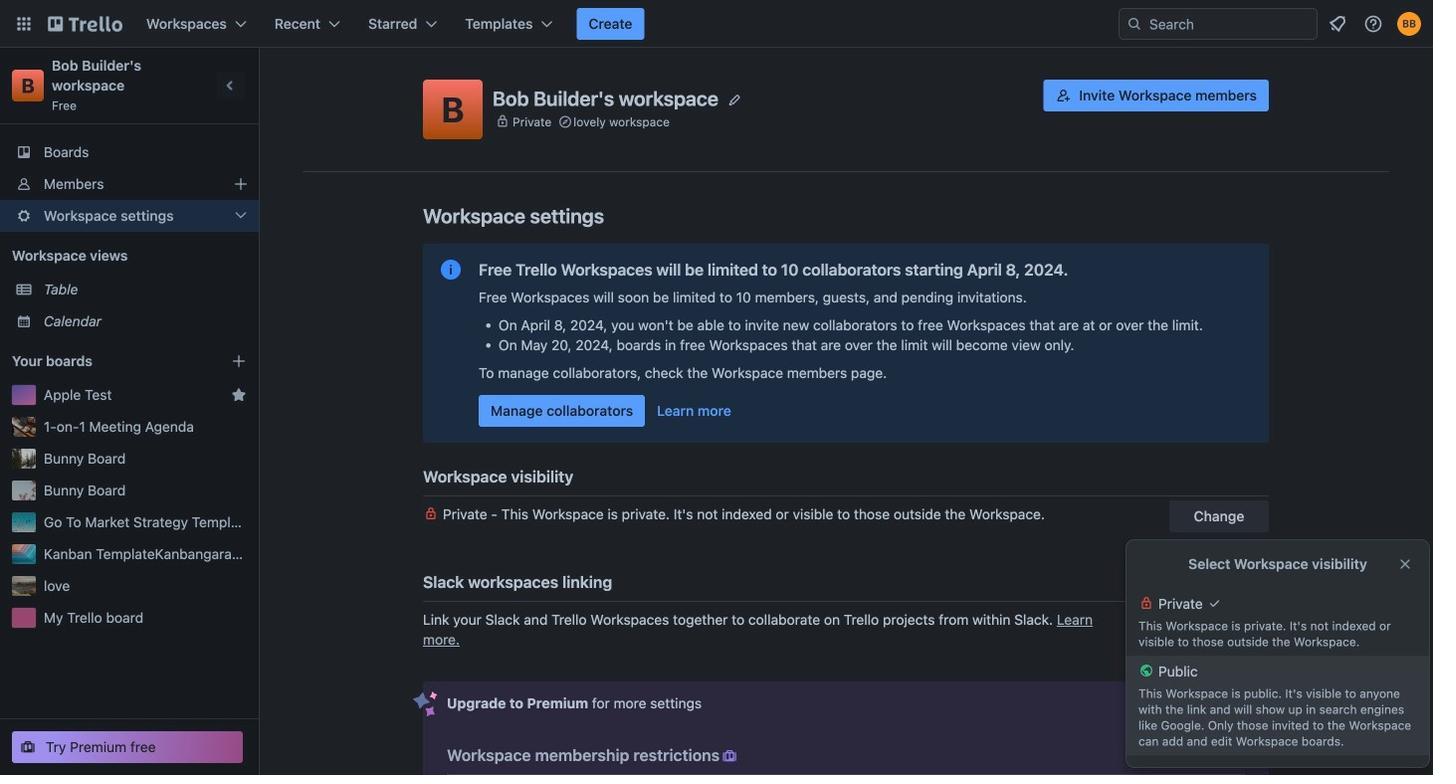 Task type: locate. For each thing, give the bounding box(es) containing it.
open information menu image
[[1364, 14, 1384, 34]]

back to home image
[[48, 8, 122, 40]]

Search field
[[1143, 10, 1317, 38]]

sm image
[[720, 747, 740, 766]]

add board image
[[231, 353, 247, 369]]



Task type: describe. For each thing, give the bounding box(es) containing it.
primary element
[[0, 0, 1433, 48]]

sparkle image
[[413, 692, 438, 718]]

bob builder (bobbuilder40) image
[[1397, 12, 1421, 36]]

close popover image
[[1397, 556, 1413, 572]]

0 notifications image
[[1326, 12, 1350, 36]]

starred icon image
[[231, 387, 247, 403]]

your boards with 8 items element
[[12, 349, 201, 373]]

search image
[[1127, 16, 1143, 32]]

workspace navigation collapse icon image
[[217, 72, 245, 100]]



Task type: vqa. For each thing, say whether or not it's contained in the screenshot.
19.3K
no



